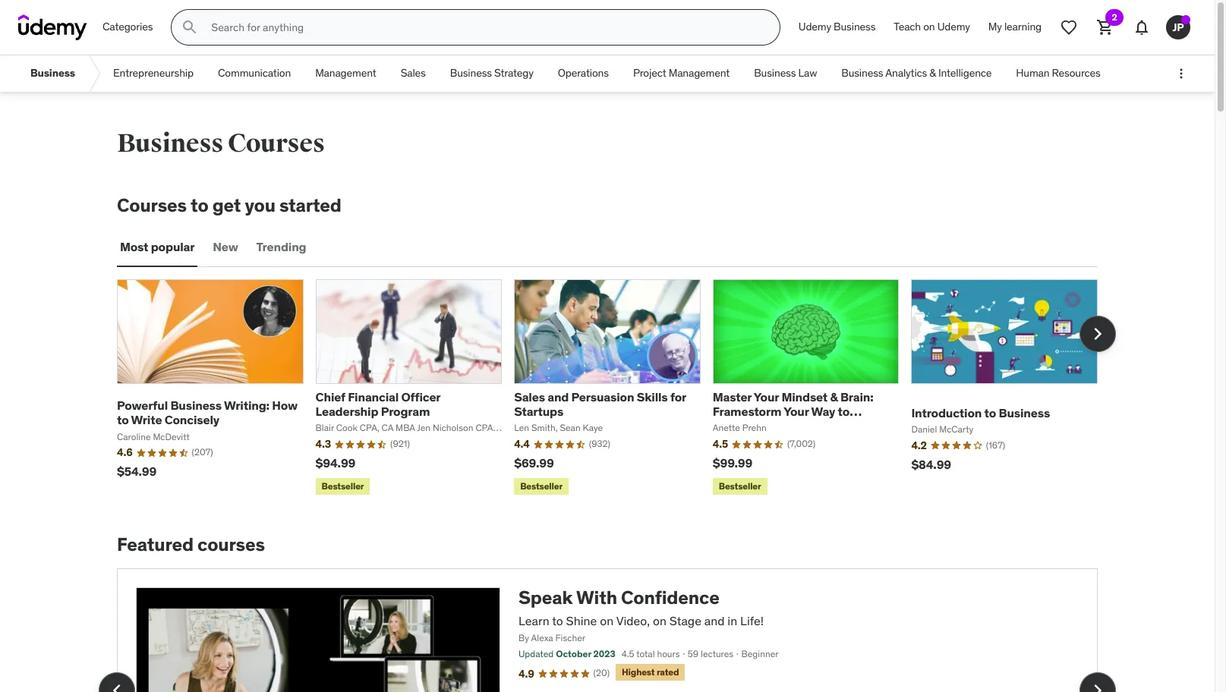 Task type: locate. For each thing, give the bounding box(es) containing it.
on down with
[[600, 614, 614, 629]]

to inside master your mindset & brain: framestorm your way to success
[[838, 404, 850, 419]]

sales inside sales and persuasion skills for startups
[[514, 390, 545, 405]]

new
[[213, 239, 238, 255]]

law
[[799, 66, 817, 80]]

1 vertical spatial &
[[830, 390, 838, 405]]

on right "teach"
[[924, 20, 935, 34]]

0 vertical spatial and
[[548, 390, 569, 405]]

courses up the you
[[228, 128, 325, 159]]

fischer
[[556, 633, 586, 644]]

write
[[131, 413, 162, 428]]

total
[[637, 649, 655, 660]]

highest rated
[[622, 667, 679, 678]]

business strategy
[[450, 66, 534, 80]]

concisely
[[165, 413, 219, 428]]

1 horizontal spatial sales
[[514, 390, 545, 405]]

to right way
[[838, 404, 850, 419]]

1 horizontal spatial management
[[669, 66, 730, 80]]

0 horizontal spatial on
[[600, 614, 614, 629]]

shine
[[566, 614, 597, 629]]

1 horizontal spatial courses
[[228, 128, 325, 159]]

categories
[[103, 20, 153, 34]]

1 horizontal spatial on
[[653, 614, 667, 629]]

with
[[576, 586, 617, 610]]

my learning
[[989, 20, 1042, 34]]

your left way
[[784, 404, 809, 419]]

59
[[688, 649, 699, 660]]

officer
[[401, 390, 441, 405]]

sales
[[401, 66, 426, 80], [514, 390, 545, 405]]

chief
[[316, 390, 345, 405]]

featured courses
[[117, 533, 265, 557]]

to left get
[[191, 194, 209, 217]]

human resources
[[1016, 66, 1101, 80]]

0 horizontal spatial management
[[315, 66, 376, 80]]

0 horizontal spatial &
[[830, 390, 838, 405]]

for
[[671, 390, 686, 405]]

sales for sales and persuasion skills for startups
[[514, 390, 545, 405]]

courses
[[228, 128, 325, 159], [117, 194, 187, 217]]

communication link
[[206, 55, 303, 92]]

business inside powerful business writing: how to write concisely
[[170, 398, 222, 413]]

confidence
[[621, 586, 720, 610]]

entrepreneurship
[[113, 66, 194, 80]]

startups
[[514, 404, 564, 419]]

sales and persuasion skills for startups link
[[514, 390, 686, 419]]

udemy image
[[18, 14, 87, 40]]

arrow pointing to subcategory menu links image
[[87, 55, 101, 92]]

sales right management link at the top of the page
[[401, 66, 426, 80]]

get
[[212, 194, 241, 217]]

to up fischer
[[552, 614, 563, 629]]

and inside sales and persuasion skills for startups
[[548, 390, 569, 405]]

on
[[924, 20, 935, 34], [600, 614, 614, 629], [653, 614, 667, 629]]

updated october 2023
[[519, 649, 616, 660]]

and left in
[[705, 614, 725, 629]]

beginner
[[742, 649, 779, 660]]

life!
[[741, 614, 764, 629]]

powerful
[[117, 398, 168, 413]]

0 horizontal spatial your
[[754, 390, 779, 405]]

carousel element
[[117, 279, 1116, 498], [99, 569, 1116, 693]]

0 vertical spatial carousel element
[[117, 279, 1116, 498]]

sales inside 'link'
[[401, 66, 426, 80]]

strategy
[[494, 66, 534, 80]]

1 horizontal spatial udemy
[[938, 20, 970, 34]]

you have alerts image
[[1182, 15, 1191, 24]]

to left write
[[117, 413, 129, 428]]

1 management from the left
[[315, 66, 376, 80]]

resources
[[1052, 66, 1101, 80]]

management left sales 'link'
[[315, 66, 376, 80]]

business
[[834, 20, 876, 34], [30, 66, 75, 80], [450, 66, 492, 80], [754, 66, 796, 80], [842, 66, 884, 80], [117, 128, 223, 159], [170, 398, 222, 413], [999, 405, 1050, 421]]

master your mindset & brain: framestorm your way to success
[[713, 390, 874, 434]]

shopping cart with 2 items image
[[1097, 18, 1115, 36]]

1 vertical spatial and
[[705, 614, 725, 629]]

courses up the most popular
[[117, 194, 187, 217]]

1 vertical spatial carousel element
[[99, 569, 1116, 693]]

previous image
[[105, 679, 129, 693]]

my
[[989, 20, 1002, 34]]

udemy left my
[[938, 20, 970, 34]]

& inside master your mindset & brain: framestorm your way to success
[[830, 390, 838, 405]]

0 horizontal spatial and
[[548, 390, 569, 405]]

project management link
[[621, 55, 742, 92]]

4.9
[[519, 667, 534, 681]]

lectures
[[701, 649, 734, 660]]

& left brain:
[[830, 390, 838, 405]]

management
[[315, 66, 376, 80], [669, 66, 730, 80]]

2 management from the left
[[669, 66, 730, 80]]

master
[[713, 390, 752, 405]]

1 vertical spatial courses
[[117, 194, 187, 217]]

4.5 total hours
[[622, 649, 680, 660]]

trending button
[[253, 229, 309, 266]]

1 udemy from the left
[[799, 20, 832, 34]]

1 horizontal spatial and
[[705, 614, 725, 629]]

2
[[1112, 11, 1118, 23]]

sales left persuasion
[[514, 390, 545, 405]]

alexa
[[531, 633, 553, 644]]

your right master
[[754, 390, 779, 405]]

0 vertical spatial &
[[930, 66, 936, 80]]

(20)
[[594, 667, 610, 679]]

and left persuasion
[[548, 390, 569, 405]]

0 vertical spatial sales
[[401, 66, 426, 80]]

powerful business writing: how to write concisely
[[117, 398, 298, 428]]

human resources link
[[1004, 55, 1113, 92]]

sales and persuasion skills for startups
[[514, 390, 686, 419]]

management right project
[[669, 66, 730, 80]]

Search for anything text field
[[208, 14, 762, 40]]

rated
[[657, 667, 679, 678]]

wishlist image
[[1060, 18, 1078, 36]]

&
[[930, 66, 936, 80], [830, 390, 838, 405]]

october
[[556, 649, 592, 660]]

financial
[[348, 390, 399, 405]]

teach
[[894, 20, 921, 34]]

jp
[[1173, 20, 1184, 34]]

intelligence
[[939, 66, 992, 80]]

and inside speak with confidence learn to shine on video, on stage and in life! by alexa fischer
[[705, 614, 725, 629]]

way
[[811, 404, 836, 419]]

0 horizontal spatial sales
[[401, 66, 426, 80]]

business strategy link
[[438, 55, 546, 92]]

& right analytics
[[930, 66, 936, 80]]

0 horizontal spatial udemy
[[799, 20, 832, 34]]

1 vertical spatial sales
[[514, 390, 545, 405]]

in
[[728, 614, 738, 629]]

udemy up law
[[799, 20, 832, 34]]

sales link
[[389, 55, 438, 92]]

on down confidence
[[653, 614, 667, 629]]



Task type: vqa. For each thing, say whether or not it's contained in the screenshot.
bottommost Courses
yes



Task type: describe. For each thing, give the bounding box(es) containing it.
next image
[[1086, 322, 1110, 346]]

leadership
[[316, 404, 378, 419]]

entrepreneurship link
[[101, 55, 206, 92]]

jp link
[[1160, 9, 1197, 46]]

introduction to business link
[[912, 405, 1050, 421]]

chief financial officer leadership program
[[316, 390, 441, 419]]

started
[[280, 194, 342, 217]]

business link
[[18, 55, 87, 92]]

sales for sales
[[401, 66, 426, 80]]

2 link
[[1088, 9, 1124, 46]]

most popular
[[120, 239, 195, 255]]

to inside powerful business writing: how to write concisely
[[117, 413, 129, 428]]

management link
[[303, 55, 389, 92]]

to right introduction
[[985, 405, 997, 421]]

teach on udemy link
[[885, 9, 980, 46]]

to inside speak with confidence learn to shine on video, on stage and in life! by alexa fischer
[[552, 614, 563, 629]]

human
[[1016, 66, 1050, 80]]

video,
[[616, 614, 650, 629]]

powerful business writing: how to write concisely link
[[117, 398, 298, 428]]

2 udemy from the left
[[938, 20, 970, 34]]

4.5
[[622, 649, 635, 660]]

learning
[[1005, 20, 1042, 34]]

udemy business
[[799, 20, 876, 34]]

operations
[[558, 66, 609, 80]]

2023
[[594, 649, 616, 660]]

speak with confidence learn to shine on video, on stage and in life! by alexa fischer
[[519, 586, 764, 644]]

learn
[[519, 614, 550, 629]]

speak
[[519, 586, 573, 610]]

0 vertical spatial courses
[[228, 128, 325, 159]]

skills
[[637, 390, 668, 405]]

carousel element containing speak with confidence
[[99, 569, 1116, 693]]

brain:
[[841, 390, 874, 405]]

business analytics & intelligence link
[[830, 55, 1004, 92]]

chief financial officer leadership program link
[[316, 390, 441, 419]]

most
[[120, 239, 148, 255]]

program
[[381, 404, 430, 419]]

master your mindset & brain: framestorm your way to success link
[[713, 390, 874, 434]]

1 horizontal spatial &
[[930, 66, 936, 80]]

business analytics & intelligence
[[842, 66, 992, 80]]

most popular button
[[117, 229, 198, 266]]

1 horizontal spatial your
[[784, 404, 809, 419]]

framestorm
[[713, 404, 782, 419]]

59 lectures
[[688, 649, 734, 660]]

analytics
[[886, 66, 927, 80]]

trending
[[256, 239, 306, 255]]

you
[[245, 194, 276, 217]]

success
[[713, 419, 760, 434]]

business law
[[754, 66, 817, 80]]

next image
[[1086, 679, 1110, 693]]

stage
[[670, 614, 702, 629]]

persuasion
[[572, 390, 634, 405]]

2 horizontal spatial on
[[924, 20, 935, 34]]

courses
[[198, 533, 265, 557]]

courses to get you started
[[117, 194, 342, 217]]

by
[[519, 633, 529, 644]]

carousel element containing chief financial officer leadership program
[[117, 279, 1116, 498]]

submit search image
[[181, 18, 199, 36]]

more subcategory menu links image
[[1174, 66, 1189, 81]]

project management
[[633, 66, 730, 80]]

project
[[633, 66, 666, 80]]

mindset
[[782, 390, 828, 405]]

updated
[[519, 649, 554, 660]]

udemy business link
[[790, 9, 885, 46]]

communication
[[218, 66, 291, 80]]

business law link
[[742, 55, 830, 92]]

featured
[[117, 533, 194, 557]]

hours
[[657, 649, 680, 660]]

notifications image
[[1133, 18, 1151, 36]]

operations link
[[546, 55, 621, 92]]

teach on udemy
[[894, 20, 970, 34]]

introduction to business
[[912, 405, 1050, 421]]

0 horizontal spatial courses
[[117, 194, 187, 217]]

highest
[[622, 667, 655, 678]]

categories button
[[93, 9, 162, 46]]

introduction
[[912, 405, 982, 421]]

popular
[[151, 239, 195, 255]]

my learning link
[[980, 9, 1051, 46]]



